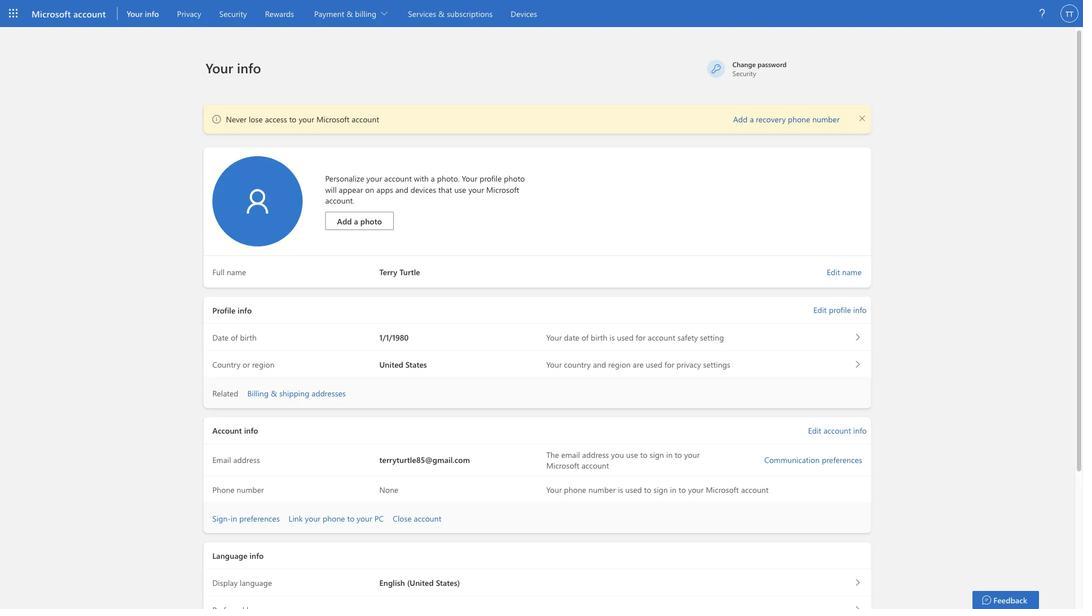 Task type: locate. For each thing, give the bounding box(es) containing it.
0 horizontal spatial photo
[[360, 216, 382, 226]]

0 vertical spatial your info
[[127, 8, 159, 19]]

1 vertical spatial used
[[646, 359, 662, 370]]

privacy link
[[173, 0, 206, 27]]

safety
[[677, 332, 698, 342]]

add down account.
[[337, 216, 352, 226]]

profile right photo.
[[480, 173, 502, 184]]

setting
[[700, 332, 724, 342]]

name
[[842, 267, 862, 277], [227, 267, 246, 277]]

sign up the your phone number is used to sign in to your microsoft account
[[650, 449, 664, 460]]

1 vertical spatial sign
[[654, 484, 668, 495]]

privacy
[[177, 8, 201, 19]]

phone right recovery on the top right of page
[[788, 114, 810, 124]]

edit for edit name
[[827, 267, 840, 277]]

account
[[73, 7, 106, 19], [352, 114, 379, 124], [384, 173, 412, 184], [648, 332, 675, 342], [824, 425, 851, 436], [582, 460, 609, 471], [741, 484, 769, 495], [414, 513, 441, 523]]

1 horizontal spatial a
[[431, 173, 435, 184]]

use
[[454, 184, 466, 195], [626, 449, 638, 460]]

0 horizontal spatial birth
[[240, 332, 257, 342]]

info right language
[[250, 550, 264, 561]]

date
[[212, 332, 229, 342]]

0 vertical spatial a
[[750, 114, 754, 124]]

region right or
[[252, 359, 275, 370]]

0 vertical spatial is
[[610, 332, 615, 342]]

billing & shipping addresses
[[247, 388, 346, 398]]

1 horizontal spatial security
[[733, 69, 756, 78]]

0 horizontal spatial and
[[395, 184, 408, 195]]

0 horizontal spatial preferences
[[239, 513, 280, 523]]

1 horizontal spatial and
[[593, 359, 606, 370]]

region left are on the bottom of page
[[608, 359, 631, 370]]

1 horizontal spatial phone
[[564, 484, 586, 495]]

1 vertical spatial security
[[733, 69, 756, 78]]

0 vertical spatial profile
[[480, 173, 502, 184]]

a right with
[[431, 173, 435, 184]]

1 name from the left
[[842, 267, 862, 277]]

for up the your country and region are used for privacy settings
[[636, 332, 646, 342]]


[[381, 10, 388, 17]]

is
[[610, 332, 615, 342], [618, 484, 623, 495]]

0 horizontal spatial use
[[454, 184, 466, 195]]

add
[[733, 114, 748, 124], [337, 216, 352, 226]]

never
[[226, 114, 247, 124]]

1 vertical spatial use
[[626, 449, 638, 460]]

phone right link
[[323, 513, 345, 523]]

0 vertical spatial and
[[395, 184, 408, 195]]

shipping
[[279, 388, 309, 398]]

add a recovery phone number link
[[733, 114, 840, 125]]

a for photo
[[354, 216, 358, 226]]

name up edit profile info
[[842, 267, 862, 277]]

used up are on the bottom of page
[[617, 332, 634, 342]]

& for billing
[[271, 388, 277, 398]]

1 horizontal spatial &
[[347, 8, 353, 19]]

0 horizontal spatial &
[[271, 388, 277, 398]]

sign down the email address you use to sign in to your microsoft account on the bottom right of the page
[[654, 484, 668, 495]]

date
[[564, 332, 579, 342]]

is up the your country and region are used for privacy settings
[[610, 332, 615, 342]]

info right account
[[244, 425, 258, 436]]

2 horizontal spatial phone
[[788, 114, 810, 124]]

name right full
[[227, 267, 246, 277]]

0 horizontal spatial of
[[231, 332, 238, 342]]

a for recovery
[[750, 114, 754, 124]]

number
[[812, 114, 840, 124], [237, 484, 264, 495], [589, 484, 616, 495]]

your left privacy
[[127, 8, 143, 19]]

0 horizontal spatial name
[[227, 267, 246, 277]]

security inside change password security
[[733, 69, 756, 78]]

0 vertical spatial use
[[454, 184, 466, 195]]

microsoft inside personalize your account with a photo. your profile photo will appear on apps and devices that use your microsoft account.
[[486, 184, 519, 195]]

billing
[[247, 388, 269, 398]]

your info inside contextual menu menu bar
[[127, 8, 159, 19]]

security link
[[215, 0, 251, 27]]

edit for edit profile info
[[814, 305, 827, 315]]

info up lose
[[237, 58, 261, 76]]

0 vertical spatial security
[[219, 8, 247, 19]]

0 horizontal spatial your info
[[127, 8, 159, 19]]

use right you
[[626, 449, 638, 460]]

1 horizontal spatial photo
[[504, 173, 525, 184]]

edit up edit profile info
[[827, 267, 840, 277]]

birth right date
[[591, 332, 607, 342]]

1 horizontal spatial use
[[626, 449, 638, 460]]

lose
[[249, 114, 263, 124]]

0 horizontal spatial security
[[219, 8, 247, 19]]

2 horizontal spatial number
[[812, 114, 840, 124]]

account inside the email address you use to sign in to your microsoft account
[[582, 460, 609, 471]]

contextual menu menu bar
[[122, 0, 1029, 27]]

2 vertical spatial a
[[354, 216, 358, 226]]

&
[[347, 8, 353, 19], [438, 8, 445, 19], [271, 388, 277, 398]]

a inside button
[[354, 216, 358, 226]]

and right country
[[593, 359, 606, 370]]

your info up never
[[206, 58, 261, 76]]

language info
[[212, 550, 264, 561]]

2 horizontal spatial &
[[438, 8, 445, 19]]

preferences
[[822, 455, 862, 465], [239, 513, 280, 523]]

rewards link
[[260, 0, 298, 27]]

account.
[[325, 195, 354, 206]]

1 horizontal spatial for
[[665, 359, 674, 370]]

use right that
[[454, 184, 466, 195]]

1 horizontal spatial birth
[[591, 332, 607, 342]]

name for full name
[[227, 267, 246, 277]]

1 horizontal spatial add
[[733, 114, 748, 124]]

you
[[611, 449, 624, 460]]

1 vertical spatial edit
[[814, 305, 827, 315]]

0 horizontal spatial for
[[636, 332, 646, 342]]

your info left privacy
[[127, 8, 159, 19]]

is down the email address you use to sign in to your microsoft account on the bottom right of the page
[[618, 484, 623, 495]]

2 name from the left
[[227, 267, 246, 277]]

your right photo.
[[462, 173, 477, 184]]

link your phone to your pc
[[289, 513, 384, 523]]

0 horizontal spatial phone
[[323, 513, 345, 523]]

your up 
[[206, 58, 233, 76]]

in inside the email address you use to sign in to your microsoft account
[[666, 449, 673, 460]]

& left the billing at the left top of page
[[347, 8, 353, 19]]

used right are on the bottom of page
[[646, 359, 662, 370]]

for for account
[[636, 332, 646, 342]]

1 horizontal spatial profile
[[829, 305, 851, 315]]

profile
[[480, 173, 502, 184], [829, 305, 851, 315]]

and inside personalize your account with a photo. your profile photo will appear on apps and devices that use your microsoft account.
[[395, 184, 408, 195]]

privacy
[[677, 359, 701, 370]]

info inside button
[[853, 305, 867, 315]]

devices
[[511, 8, 537, 19]]

full
[[212, 267, 225, 277]]

2 birth from the left
[[591, 332, 607, 342]]

your down "the"
[[546, 484, 562, 495]]

photo
[[504, 173, 525, 184], [360, 216, 382, 226]]

security
[[219, 8, 247, 19], [733, 69, 756, 78]]

birth
[[240, 332, 257, 342], [591, 332, 607, 342]]

0 vertical spatial preferences
[[822, 455, 862, 465]]

the email address you use to sign in to your microsoft account
[[546, 449, 700, 471]]

0 vertical spatial in
[[666, 449, 673, 460]]

sign
[[650, 449, 664, 460], [654, 484, 668, 495]]

name inside button
[[842, 267, 862, 277]]

1 horizontal spatial region
[[608, 359, 631, 370]]

0 horizontal spatial add
[[337, 216, 352, 226]]

2 horizontal spatial a
[[750, 114, 754, 124]]

preferences down edit account info link at the bottom right of page
[[822, 455, 862, 465]]

photo.
[[437, 173, 460, 184]]

of
[[231, 332, 238, 342], [582, 332, 589, 342]]

0 vertical spatial used
[[617, 332, 634, 342]]

account
[[212, 425, 242, 436]]

edit up communication preferences
[[808, 425, 821, 436]]

info left privacy
[[145, 8, 159, 19]]

0 vertical spatial add
[[733, 114, 748, 124]]

sign inside the email address you use to sign in to your microsoft account
[[650, 449, 664, 460]]

1 vertical spatial photo
[[360, 216, 382, 226]]

0 vertical spatial photo
[[504, 173, 525, 184]]

english (united states)
[[379, 578, 460, 588]]

email address
[[212, 455, 260, 465]]

phone down email
[[564, 484, 586, 495]]

address
[[582, 449, 609, 460], [233, 455, 260, 465]]

or
[[243, 359, 250, 370]]

payment & billing 
[[314, 8, 388, 19]]

0 vertical spatial for
[[636, 332, 646, 342]]

account inside personalize your account with a photo. your profile photo will appear on apps and devices that use your microsoft account.
[[384, 173, 412, 184]]

1 vertical spatial a
[[431, 173, 435, 184]]

address right email
[[233, 455, 260, 465]]

photo inside button
[[360, 216, 382, 226]]

microsoft account
[[32, 7, 106, 19]]

info
[[145, 8, 159, 19], [237, 58, 261, 76], [853, 305, 867, 315], [238, 305, 252, 315], [244, 425, 258, 436], [853, 425, 867, 436], [250, 550, 264, 561]]

and
[[395, 184, 408, 195], [593, 359, 606, 370]]

number down the email address you use to sign in to your microsoft account on the bottom right of the page
[[589, 484, 616, 495]]

1 horizontal spatial your info
[[206, 58, 261, 76]]

0 vertical spatial edit
[[827, 267, 840, 277]]

terryturtle85@gmail.com
[[379, 455, 470, 465]]

0 vertical spatial sign
[[650, 449, 664, 460]]

& right billing
[[271, 388, 277, 398]]

add left recovery on the top right of page
[[733, 114, 748, 124]]


[[859, 115, 865, 121]]

personalize
[[325, 173, 364, 184]]

1 vertical spatial your info
[[206, 58, 261, 76]]

microsoft
[[32, 7, 71, 19], [316, 114, 349, 124], [486, 184, 519, 195], [546, 460, 579, 471], [706, 484, 739, 495]]

info down edit name button
[[853, 305, 867, 315]]

profile info
[[212, 305, 252, 315]]

0 horizontal spatial region
[[252, 359, 275, 370]]

devices link
[[506, 0, 542, 27]]

security right privacy
[[219, 8, 247, 19]]

your phone number is used to sign in to your microsoft account
[[546, 484, 769, 495]]

and right apps
[[395, 184, 408, 195]]

number left  button
[[812, 114, 840, 124]]

1 vertical spatial is
[[618, 484, 623, 495]]

pc
[[374, 513, 384, 523]]

address left you
[[582, 449, 609, 460]]

your country and region are used for privacy settings
[[546, 359, 730, 370]]

1 horizontal spatial number
[[589, 484, 616, 495]]

1 vertical spatial for
[[665, 359, 674, 370]]

your inside the email address you use to sign in to your microsoft account
[[684, 449, 700, 460]]

edit down edit name button
[[814, 305, 827, 315]]

close account link
[[393, 513, 441, 523]]

used down the email address you use to sign in to your microsoft account on the bottom right of the page
[[625, 484, 642, 495]]

for
[[636, 332, 646, 342], [665, 359, 674, 370]]

microsoft inside the email address you use to sign in to your microsoft account
[[546, 460, 579, 471]]

1 horizontal spatial is
[[618, 484, 623, 495]]

1 vertical spatial in
[[670, 484, 676, 495]]

birth up or
[[240, 332, 257, 342]]

preferences down the phone number
[[239, 513, 280, 523]]

1 horizontal spatial address
[[582, 449, 609, 460]]

a
[[750, 114, 754, 124], [431, 173, 435, 184], [354, 216, 358, 226]]

apps
[[376, 184, 393, 195]]

1 vertical spatial preferences
[[239, 513, 280, 523]]

& right services
[[438, 8, 445, 19]]

for left the privacy on the right bottom
[[665, 359, 674, 370]]

edit account info
[[808, 425, 867, 436]]

security left password
[[733, 69, 756, 78]]

2 vertical spatial edit
[[808, 425, 821, 436]]

0 horizontal spatial profile
[[480, 173, 502, 184]]

& for payment
[[347, 8, 353, 19]]

0 horizontal spatial a
[[354, 216, 358, 226]]

profile down edit name button
[[829, 305, 851, 315]]

personalize your account with a photo. your profile photo will appear on apps and devices that use your microsoft account.
[[325, 173, 525, 206]]

1 horizontal spatial name
[[842, 267, 862, 277]]

1 vertical spatial add
[[337, 216, 352, 226]]

sign for used
[[654, 484, 668, 495]]

your
[[299, 114, 314, 124], [366, 173, 382, 184], [468, 184, 484, 195], [684, 449, 700, 460], [688, 484, 704, 495], [305, 513, 321, 523], [357, 513, 372, 523]]

1 horizontal spatial of
[[582, 332, 589, 342]]

change password security
[[733, 60, 787, 78]]

a left recovery on the top right of page
[[750, 114, 754, 124]]

number right phone
[[237, 484, 264, 495]]


[[212, 115, 221, 124]]

1 vertical spatial profile
[[829, 305, 851, 315]]

a down account.
[[354, 216, 358, 226]]

use inside personalize your account with a photo. your profile photo will appear on apps and devices that use your microsoft account.
[[454, 184, 466, 195]]

add inside button
[[337, 216, 352, 226]]



Task type: describe. For each thing, give the bounding box(es) containing it.
edit for edit account info
[[808, 425, 821, 436]]

communication
[[764, 455, 820, 465]]

feedback button
[[973, 591, 1039, 609]]

email
[[212, 455, 231, 465]]

2 region from the left
[[608, 359, 631, 370]]

language
[[240, 578, 272, 588]]

close
[[393, 513, 412, 523]]

1 birth from the left
[[240, 332, 257, 342]]

united
[[379, 359, 403, 370]]

billing & shipping addresses link
[[247, 388, 346, 398]]

add a photo
[[337, 216, 382, 226]]

display language
[[212, 578, 272, 588]]

microsoft inside banner
[[32, 7, 71, 19]]

your info link
[[122, 0, 163, 27]]

0 horizontal spatial address
[[233, 455, 260, 465]]

services
[[408, 8, 436, 19]]

access
[[265, 114, 287, 124]]

tt image
[[1061, 5, 1079, 23]]

that
[[438, 184, 452, 195]]

2 of from the left
[[582, 332, 589, 342]]

info up communication preferences
[[853, 425, 867, 436]]

0 horizontal spatial is
[[610, 332, 615, 342]]

country
[[212, 359, 240, 370]]

link your phone to your pc link
[[289, 513, 384, 523]]

1 horizontal spatial preferences
[[822, 455, 862, 465]]

with
[[414, 173, 429, 184]]

english
[[379, 578, 405, 588]]

0 vertical spatial phone
[[788, 114, 810, 124]]

add for add a recovery phone number
[[733, 114, 748, 124]]

turtle
[[399, 267, 420, 277]]

& for services
[[438, 8, 445, 19]]

none
[[379, 484, 399, 495]]

your inside contextual menu menu bar
[[127, 8, 143, 19]]

terry turtle
[[379, 267, 420, 277]]

edit account info link
[[808, 425, 867, 436]]

addresses
[[312, 388, 346, 398]]

link
[[289, 513, 303, 523]]

2 vertical spatial used
[[625, 484, 642, 495]]

language
[[212, 550, 247, 561]]

add a photo button
[[325, 212, 394, 230]]

feedback
[[993, 595, 1027, 605]]

services & subscriptions
[[408, 8, 493, 19]]

profile
[[212, 305, 235, 315]]

add for add a photo
[[337, 216, 352, 226]]

use inside the email address you use to sign in to your microsoft account
[[626, 449, 638, 460]]

billing
[[355, 8, 376, 19]]

sign-in preferences link
[[212, 513, 280, 523]]

address inside the email address you use to sign in to your microsoft account
[[582, 449, 609, 460]]

info inside contextual menu menu bar
[[145, 8, 159, 19]]

full name
[[212, 267, 246, 277]]

your inside personalize your account with a photo. your profile photo will appear on apps and devices that use your microsoft account.
[[462, 173, 477, 184]]

in for use
[[666, 449, 673, 460]]

for for privacy
[[665, 359, 674, 370]]

sign-in preferences
[[212, 513, 280, 523]]

display
[[212, 578, 238, 588]]

add a recovery phone number
[[733, 114, 840, 124]]

states)
[[436, 578, 460, 588]]

0 horizontal spatial number
[[237, 484, 264, 495]]

 button
[[853, 109, 871, 127]]

country or region
[[212, 359, 275, 370]]

your date of birth is used for account safety setting
[[546, 332, 724, 342]]

your left country
[[546, 359, 562, 370]]

sign-
[[212, 513, 231, 523]]

devices
[[411, 184, 436, 195]]

security inside contextual menu menu bar
[[219, 8, 247, 19]]

settings
[[703, 359, 730, 370]]

profile inside personalize your account with a photo. your profile photo will appear on apps and devices that use your microsoft account.
[[480, 173, 502, 184]]

2 vertical spatial phone
[[323, 513, 345, 523]]

date of birth
[[212, 332, 257, 342]]

close account
[[393, 513, 441, 523]]

on
[[365, 184, 374, 195]]

phone
[[212, 484, 235, 495]]

2 vertical spatial in
[[231, 513, 237, 523]]

will
[[325, 184, 337, 195]]

edit name button
[[822, 261, 867, 283]]

used for are
[[646, 359, 662, 370]]

phone number
[[212, 484, 264, 495]]

subscriptions
[[447, 8, 493, 19]]

1 region from the left
[[252, 359, 275, 370]]

(united
[[407, 578, 434, 588]]

payment
[[314, 8, 344, 19]]

in for used
[[670, 484, 676, 495]]

1 vertical spatial and
[[593, 359, 606, 370]]

email
[[561, 449, 580, 460]]

a inside personalize your account with a photo. your profile photo will appear on apps and devices that use your microsoft account.
[[431, 173, 435, 184]]

recovery
[[756, 114, 786, 124]]

1 of from the left
[[231, 332, 238, 342]]

used for is
[[617, 332, 634, 342]]

edit name
[[827, 267, 862, 277]]

communication preferences link
[[764, 454, 862, 465]]


[[246, 190, 269, 213]]

rewards
[[265, 8, 294, 19]]

account inside banner
[[73, 7, 106, 19]]

change
[[733, 60, 756, 69]]

are
[[633, 359, 644, 370]]

appear
[[339, 184, 363, 195]]

1/1/1980
[[379, 332, 409, 342]]

 never lose access to your microsoft account
[[212, 114, 379, 124]]

info right profile
[[238, 305, 252, 315]]

services & subscriptions link
[[403, 0, 497, 27]]

edit profile info
[[814, 305, 867, 315]]

your left date
[[546, 332, 562, 342]]

united states
[[379, 359, 427, 370]]

microsoft account banner
[[0, 0, 1083, 29]]

photo inside personalize your account with a photo. your profile photo will appear on apps and devices that use your microsoft account.
[[504, 173, 525, 184]]

edit profile info button
[[814, 304, 867, 316]]

sign for use
[[650, 449, 664, 460]]

password
[[758, 60, 787, 69]]

terry
[[379, 267, 397, 277]]

country
[[564, 359, 591, 370]]

the
[[546, 449, 559, 460]]

profile inside edit profile info button
[[829, 305, 851, 315]]

account info
[[212, 425, 258, 436]]

1 vertical spatial phone
[[564, 484, 586, 495]]

name for edit name
[[842, 267, 862, 277]]



Task type: vqa. For each thing, say whether or not it's contained in the screenshot.
Office
no



